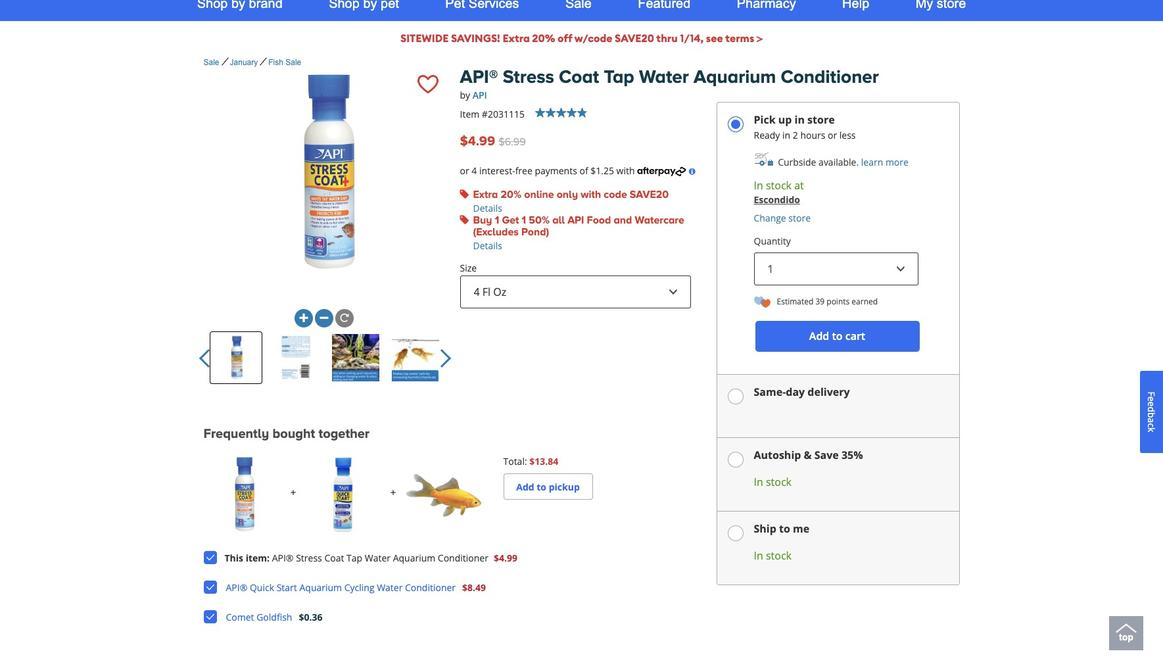 Task type: locate. For each thing, give the bounding box(es) containing it.
api right all
[[568, 214, 585, 227]]

0 horizontal spatial api
[[473, 89, 487, 101]]

available.
[[819, 156, 859, 169]]

get
[[502, 214, 519, 227]]

35%
[[842, 448, 864, 463]]

store down escondido
[[789, 212, 811, 224]]

same-
[[754, 385, 786, 399]]

zoomout image
[[320, 314, 329, 322]]

pick
[[754, 113, 776, 127]]

sitewide savings! extra 20% off w/code save20 thru 1/14, see terms >
[[401, 32, 763, 45]]

2031115
[[488, 108, 525, 120]]

to left cart
[[833, 329, 843, 344]]

0 vertical spatial api®
[[460, 67, 498, 90]]

2 in stock from the top
[[754, 549, 792, 563]]

to for add
[[833, 329, 843, 344]]

1 vertical spatial api®
[[272, 552, 294, 565]]

conditioner
[[781, 67, 880, 90], [438, 552, 489, 565], [405, 582, 456, 594]]

1 vertical spatial or
[[460, 164, 470, 177]]

tap
[[604, 67, 635, 90], [347, 552, 363, 565]]

api® for quick
[[226, 582, 248, 594]]

not favorited image
[[418, 75, 439, 94]]

1 vertical spatial stress
[[296, 552, 322, 565]]

4
[[472, 164, 477, 177]]

b
[[1146, 412, 1159, 418]]

1 horizontal spatial with
[[617, 164, 635, 177]]

0 horizontal spatial tap
[[347, 552, 363, 565]]

$0.36
[[299, 611, 323, 624]]

0 vertical spatial stock
[[766, 178, 792, 193]]

2 tag image from the top
[[460, 215, 469, 224]]

points
[[827, 296, 850, 307]]

0 horizontal spatial stress
[[296, 552, 322, 565]]

january
[[230, 58, 258, 67]]

api® stress coat tap water aquarium conditioner image
[[204, 455, 283, 534]]

api® inside api® stress coat tap water aquarium conditioner by api
[[460, 67, 498, 90]]

total:
[[504, 455, 527, 468]]

cart
[[846, 329, 866, 344]]

None checkbox
[[204, 550, 219, 566], [204, 580, 219, 595], [204, 550, 219, 566], [204, 580, 219, 595]]

details link up "(excludes"
[[473, 202, 503, 214]]

fish
[[269, 58, 284, 67]]

api® left quick
[[226, 582, 248, 594]]

tag image
[[460, 189, 469, 199], [460, 215, 469, 224]]

details link
[[473, 202, 503, 214], [473, 239, 503, 252]]

1 left get
[[495, 214, 500, 227]]

1 vertical spatial store
[[789, 212, 811, 224]]

extra up 'buy'
[[473, 188, 498, 202]]

0 vertical spatial details
[[473, 202, 503, 214]]

cycling
[[345, 582, 375, 594]]

stress inside api® stress coat tap water aquarium conditioner by api
[[503, 67, 555, 90]]

1 vertical spatial api
[[568, 214, 585, 227]]

0 vertical spatial tag image
[[460, 189, 469, 199]]

in stock for ship
[[754, 549, 792, 563]]

2 details from the top
[[473, 239, 503, 252]]

extra 20% online only with code save20
[[473, 188, 669, 202]]

sale right fish
[[286, 58, 302, 67]]

0 vertical spatial conditioner
[[781, 67, 880, 90]]

details
[[473, 202, 503, 214], [473, 239, 503, 252]]

add
[[810, 329, 830, 344]]

1 vertical spatial stock
[[766, 475, 792, 490]]

or
[[828, 129, 838, 142], [460, 164, 470, 177]]

0 vertical spatial tap
[[604, 67, 635, 90]]

or left 4
[[460, 164, 470, 177]]

coat
[[559, 67, 600, 90], [325, 552, 344, 565]]

delivery
[[808, 385, 850, 399]]

water
[[639, 67, 689, 90], [365, 552, 391, 565], [377, 582, 403, 594]]

0 vertical spatial api
[[473, 89, 487, 101]]

api® right item:
[[272, 552, 294, 565]]

water inside api® stress coat tap water aquarium conditioner by api
[[639, 67, 689, 90]]

1 details link from the top
[[473, 202, 503, 214]]

f e e d b a c k
[[1146, 392, 1159, 432]]

all
[[553, 214, 565, 227]]

stock down autoship
[[766, 475, 792, 490]]

0 vertical spatial 20%
[[533, 32, 556, 45]]

more
[[886, 156, 909, 169]]

coat down sitewide savings! extra 20% off w/code save20 thru 1/14, see terms >
[[559, 67, 600, 90]]

see
[[707, 32, 724, 45]]

in left '2' on the right
[[783, 129, 791, 142]]

only
[[557, 188, 578, 202]]

by
[[460, 89, 470, 101]]

(excludes
[[473, 226, 519, 239]]

1 horizontal spatial sale
[[286, 58, 302, 67]]

api® up #
[[460, 67, 498, 90]]

api® quick start aquarium cycling water conditioner image
[[304, 455, 383, 534]]

1 horizontal spatial tap
[[604, 67, 635, 90]]

1 horizontal spatial 20%
[[533, 32, 556, 45]]

stock down ship to me
[[766, 549, 792, 563]]

store inside pick up in store ready in 2 hours or less
[[808, 113, 835, 127]]

0 vertical spatial details link
[[473, 202, 503, 214]]

save20 up watercare
[[630, 188, 669, 202]]

1 horizontal spatial extra
[[503, 32, 530, 45]]

savings!
[[451, 32, 501, 45]]

water down "thru"
[[639, 67, 689, 90]]

aquarium inside api® stress coat tap water aquarium conditioner by api
[[694, 67, 777, 90]]

1 details from the top
[[473, 202, 503, 214]]

f e e d b a c k button
[[1141, 371, 1164, 453]]

store up hours
[[808, 113, 835, 127]]

2 vertical spatial stock
[[766, 549, 792, 563]]

pick up in store ready in 2 hours or less
[[754, 113, 856, 142]]

f
[[1146, 392, 1159, 396]]

0 vertical spatial or
[[828, 129, 838, 142]]

autoship
[[754, 448, 802, 463]]

details link down 'buy'
[[473, 239, 503, 252]]

20% left off
[[533, 32, 556, 45]]

e down 'f'
[[1146, 401, 1159, 407]]

aquarium
[[694, 67, 777, 90], [393, 552, 436, 565], [300, 582, 342, 594]]

extra
[[503, 32, 530, 45], [473, 188, 498, 202]]

sth element
[[728, 526, 744, 542]]

with
[[617, 164, 635, 177], [581, 188, 602, 202]]

1 vertical spatial details link
[[473, 239, 503, 252]]

0 horizontal spatial extra
[[473, 188, 498, 202]]

ship to me
[[754, 522, 810, 536]]

0 vertical spatial water
[[639, 67, 689, 90]]

with right $1.25
[[617, 164, 635, 177]]

1 vertical spatial save20
[[630, 188, 669, 202]]

2 stock from the top
[[766, 475, 792, 490]]

in
[[795, 113, 805, 127], [783, 129, 791, 142], [754, 178, 764, 193], [754, 475, 764, 490], [754, 549, 764, 563]]

details link for extra
[[473, 202, 503, 214]]

api inside api® stress coat tap water aquarium conditioner by api
[[473, 89, 487, 101]]

day
[[786, 385, 805, 399]]

save20
[[615, 32, 655, 45], [630, 188, 669, 202]]

tap down w/code
[[604, 67, 635, 90]]

0 horizontal spatial to
[[780, 522, 791, 536]]

online
[[525, 188, 554, 202]]

api right by
[[473, 89, 487, 101]]

watercare
[[635, 214, 685, 227]]

api
[[473, 89, 487, 101], [568, 214, 585, 227]]

1 stock from the top
[[766, 178, 792, 193]]

sitewide
[[401, 32, 449, 45]]

fish sale link
[[269, 58, 302, 67]]

0 vertical spatial coat
[[559, 67, 600, 90]]

in up escondido
[[754, 178, 764, 193]]

1 horizontal spatial or
[[828, 129, 838, 142]]

0 horizontal spatial coat
[[325, 552, 344, 565]]

d
[[1146, 407, 1159, 412]]

interest-
[[480, 164, 516, 177]]

in stock down "ship"
[[754, 549, 792, 563]]

$4.99 for $4.99 $6.99
[[460, 134, 496, 150]]

to inside button
[[833, 329, 843, 344]]

2 vertical spatial api®
[[226, 582, 248, 594]]

coat inside api® stress coat tap water aquarium conditioner by api
[[559, 67, 600, 90]]

off
[[558, 32, 573, 45]]

conditioner left $8.49
[[405, 582, 456, 594]]

estimated
[[777, 296, 814, 307]]

save
[[815, 448, 839, 463]]

1 vertical spatial extra
[[473, 188, 498, 202]]

2 vertical spatial conditioner
[[405, 582, 456, 594]]

stock for ship
[[766, 549, 792, 563]]

tag image for buy 1 get 1 50% all api food and watercare (excludes pond)
[[460, 215, 469, 224]]

stock up escondido
[[766, 178, 792, 193]]

sale left 'january' link
[[204, 58, 219, 67]]

1 horizontal spatial coat
[[559, 67, 600, 90]]

0 horizontal spatial 1
[[495, 214, 500, 227]]

0 horizontal spatial api®
[[226, 582, 248, 594]]

None checkbox
[[204, 609, 219, 625]]

0 vertical spatial extra
[[503, 32, 530, 45]]

details for extra
[[473, 202, 503, 214]]

1 horizontal spatial api
[[568, 214, 585, 227]]

1 vertical spatial conditioner
[[438, 552, 489, 565]]

1 vertical spatial water
[[365, 552, 391, 565]]

0 vertical spatial in stock
[[754, 475, 792, 490]]

0 vertical spatial to
[[833, 329, 843, 344]]

1 horizontal spatial 1
[[522, 214, 526, 227]]

add to cart
[[810, 329, 866, 344]]

to left me
[[780, 522, 791, 536]]

3 stock from the top
[[766, 549, 792, 563]]

stock inside in stock at escondido
[[766, 178, 792, 193]]

20% up get
[[501, 188, 522, 202]]

1 vertical spatial tag image
[[460, 215, 469, 224]]

code
[[604, 188, 627, 202]]

1 vertical spatial details
[[473, 239, 503, 252]]

learn
[[862, 156, 884, 169]]

0 vertical spatial $4.99
[[460, 134, 496, 150]]

1
[[495, 214, 500, 227], [522, 214, 526, 227]]

e
[[1146, 396, 1159, 401], [1146, 401, 1159, 407]]

in stock down autoship
[[754, 475, 792, 490]]

zoomin image
[[300, 314, 308, 322]]

stress up 2031115
[[503, 67, 555, 90]]

1 vertical spatial with
[[581, 188, 602, 202]]

e up d
[[1146, 396, 1159, 401]]

0 horizontal spatial aquarium
[[300, 582, 342, 594]]

1 vertical spatial in stock
[[754, 549, 792, 563]]

back to top image
[[1117, 618, 1138, 640]]

water up cycling
[[365, 552, 391, 565]]

conditioner for aquarium
[[781, 67, 880, 90]]

1 horizontal spatial stress
[[503, 67, 555, 90]]

1 tag image from the top
[[460, 189, 469, 199]]

conditioner up pick up in store ready in 2 hours or less
[[781, 67, 880, 90]]

0 horizontal spatial sale
[[204, 58, 219, 67]]

food
[[587, 214, 611, 227]]

2 horizontal spatial aquarium
[[694, 67, 777, 90]]

coat up api® quick start aquarium cycling water conditioner link
[[325, 552, 344, 565]]

$1.25
[[591, 164, 615, 177]]

tap inside api® stress coat tap water aquarium conditioner by api
[[604, 67, 635, 90]]

1 vertical spatial 20%
[[501, 188, 522, 202]]

conditioner inside api® stress coat tap water aquarium conditioner by api
[[781, 67, 880, 90]]

0 vertical spatial aquarium
[[694, 67, 777, 90]]

1 vertical spatial aquarium
[[393, 552, 436, 565]]

conditioner up $8.49
[[438, 552, 489, 565]]

1 right get
[[522, 214, 526, 227]]

details link for buy
[[473, 239, 503, 252]]

stress up start
[[296, 552, 322, 565]]

with right only
[[581, 188, 602, 202]]

me
[[793, 522, 810, 536]]

1 1 from the left
[[495, 214, 500, 227]]

extra right 'savings!'
[[503, 32, 530, 45]]

$4.99 $6.99
[[460, 134, 526, 150]]

2 vertical spatial aquarium
[[300, 582, 342, 594]]

save20 left "thru"
[[615, 32, 655, 45]]

1/14,
[[680, 32, 704, 45]]

0 vertical spatial stress
[[503, 67, 555, 90]]

tag image for extra 20% online only with code save20
[[460, 189, 469, 199]]

1 horizontal spatial to
[[833, 329, 843, 344]]

0 vertical spatial save20
[[615, 32, 655, 45]]

2
[[793, 129, 799, 142]]

water right cycling
[[377, 582, 403, 594]]

2 horizontal spatial api®
[[460, 67, 498, 90]]

1 vertical spatial $4.99
[[494, 552, 518, 565]]

tap up cycling
[[347, 552, 363, 565]]

in down "ship"
[[754, 549, 764, 563]]

stress
[[503, 67, 555, 90], [296, 552, 322, 565]]

at
[[795, 178, 804, 193]]

2 details link from the top
[[473, 239, 503, 252]]

or left less
[[828, 129, 838, 142]]

details down 'buy'
[[473, 239, 503, 252]]

details up "(excludes"
[[473, 202, 503, 214]]

1 vertical spatial to
[[780, 522, 791, 536]]

size
[[460, 262, 477, 274]]

1 vertical spatial coat
[[325, 552, 344, 565]]

0 vertical spatial store
[[808, 113, 835, 127]]

1 in stock from the top
[[754, 475, 792, 490]]



Task type: describe. For each thing, give the bounding box(es) containing it.
api® for stress
[[460, 67, 498, 90]]

this item: api® stress coat tap water aquarium conditioner
[[225, 552, 489, 565]]

save20 for code
[[630, 188, 669, 202]]

>
[[757, 32, 763, 45]]

goldfish
[[257, 611, 292, 624]]

buy 1 get 1 50% all api food and watercare (excludes pond)
[[473, 214, 685, 239]]

stock for autoship
[[766, 475, 792, 490]]

free
[[516, 164, 533, 177]]

top
[[1120, 632, 1134, 643]]

item:
[[246, 552, 270, 565]]

of
[[580, 164, 589, 177]]

api® stress coat tap water aquarium conditioner by api
[[460, 67, 880, 101]]

item
[[460, 108, 480, 120]]

auto element
[[728, 452, 744, 468]]

w/code
[[575, 32, 613, 45]]

in stock at escondido
[[754, 178, 804, 206]]

total: $13.84
[[504, 455, 559, 468]]

$4.99 for $4.99
[[494, 552, 518, 565]]

item # 2031115
[[460, 108, 525, 120]]

in right up
[[795, 113, 805, 127]]

change store
[[754, 212, 811, 224]]

details for buy
[[473, 239, 503, 252]]

1 sale from the left
[[204, 58, 219, 67]]

and
[[614, 214, 633, 227]]

or 4 interest-free payments of $1.25 with
[[460, 164, 638, 177]]

comet goldfish image
[[404, 455, 483, 534]]

0 horizontal spatial with
[[581, 188, 602, 202]]

frequently bought together
[[204, 426, 370, 443]]

or inside pick up in store ready in 2 hours or less
[[828, 129, 838, 142]]

store inside 'link'
[[789, 212, 811, 224]]

fish sale
[[269, 58, 302, 67]]

escondido
[[754, 193, 801, 206]]

2 1 from the left
[[522, 214, 526, 227]]

api® quick start aquarium cycling water conditioner link
[[222, 578, 460, 598]]

this
[[225, 552, 243, 565]]

add to cart button
[[756, 321, 920, 352]]

change
[[754, 212, 787, 224]]

curbside
[[778, 156, 817, 169]]

39
[[816, 296, 825, 307]]

in stock for autoship
[[754, 475, 792, 490]]

conditioner for water
[[405, 582, 456, 594]]

to for ship
[[780, 522, 791, 536]]

#
[[482, 108, 488, 120]]

in down autoship
[[754, 475, 764, 490]]

comet
[[226, 611, 254, 624]]

1 vertical spatial tap
[[347, 552, 363, 565]]

earned
[[852, 296, 878, 307]]

save20 for w/code
[[615, 32, 655, 45]]

january link
[[230, 58, 258, 67]]

learn more link
[[862, 156, 909, 169]]

reset image
[[340, 314, 349, 322]]

sitewide savings! extra 20% off w/code save20 thru 1/14, see terms > link
[[401, 32, 763, 45]]

2 e from the top
[[1146, 401, 1159, 407]]

less
[[840, 129, 856, 142]]

terms
[[726, 32, 755, 45]]

in inside in stock at escondido
[[754, 178, 764, 193]]

together
[[319, 426, 370, 443]]

ship
[[754, 522, 777, 536]]

estimated 39 points earned
[[777, 296, 878, 307]]

2 vertical spatial water
[[377, 582, 403, 594]]

payments
[[535, 164, 578, 177]]

a
[[1146, 418, 1159, 423]]

comet goldfish
[[226, 611, 292, 624]]

frequently
[[204, 426, 269, 443]]

thru
[[657, 32, 678, 45]]

0 horizontal spatial or
[[460, 164, 470, 177]]

k
[[1146, 427, 1159, 432]]

sd element
[[728, 389, 744, 405]]

sale link
[[204, 58, 219, 67]]

api inside buy 1 get 1 50% all api food and watercare (excludes pond)
[[568, 214, 585, 227]]

ispu element
[[728, 117, 744, 133]]

change store link
[[754, 212, 939, 225]]

1 e from the top
[[1146, 396, 1159, 401]]

curbside available. learn more
[[776, 156, 909, 169]]

bought
[[273, 426, 315, 443]]

50%
[[529, 214, 550, 227]]

api® quick start aquarium cycling water conditioner
[[226, 582, 456, 594]]

1 horizontal spatial aquarium
[[393, 552, 436, 565]]

c
[[1146, 423, 1159, 427]]

up
[[779, 113, 792, 127]]

0 vertical spatial with
[[617, 164, 635, 177]]

autoship & save 35%
[[754, 448, 864, 463]]

start
[[277, 582, 297, 594]]

$13.84
[[530, 455, 559, 468]]

1 horizontal spatial api®
[[272, 552, 294, 565]]

same-day delivery
[[754, 385, 850, 399]]

$8.49
[[463, 582, 486, 594]]

quick
[[250, 582, 274, 594]]

0 horizontal spatial 20%
[[501, 188, 522, 202]]

quantity
[[754, 235, 791, 247]]

comet goldfish link
[[222, 607, 296, 628]]

buy
[[473, 214, 493, 227]]

2 sale from the left
[[286, 58, 302, 67]]



Task type: vqa. For each thing, say whether or not it's contained in the screenshot.
SAVE20
yes



